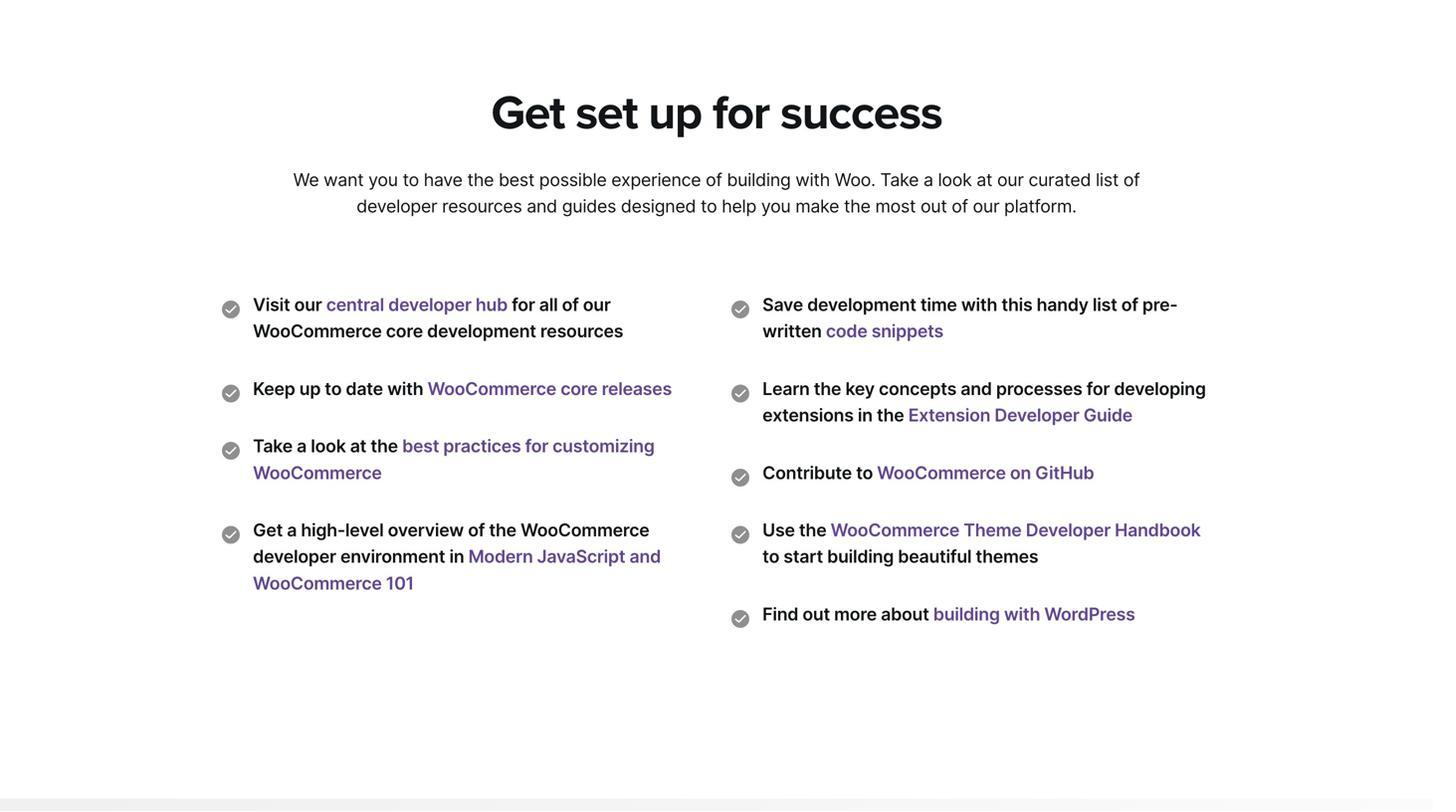 Task type: describe. For each thing, give the bounding box(es) containing it.
theme
[[964, 520, 1022, 541]]

the down concepts
[[877, 405, 904, 426]]

a for best practices for customizing woocommerce
[[297, 436, 307, 457]]

platform.
[[1004, 196, 1077, 217]]

get for get set up for success
[[491, 85, 565, 142]]

more
[[834, 604, 877, 625]]

guides
[[562, 196, 616, 217]]

woocommerce inside modern javascript and woocommerce 101
[[253, 573, 382, 594]]

take inside we want you to have the best possible experience of building with woo. take a look at our curated list of developer resources and guides designed to help you make the most out of our platform.
[[880, 169, 919, 191]]

level
[[345, 520, 384, 541]]

date
[[346, 378, 383, 399]]

this
[[1002, 294, 1033, 315]]

development inside save development time with this handy list of pre- written
[[807, 294, 916, 315]]

with inside we want you to have the best possible experience of building with woo. take a look at our curated list of developer resources and guides designed to help you make the most out of our platform.
[[795, 169, 830, 191]]

visit
[[253, 294, 290, 315]]

woocommerce core releases link
[[428, 378, 672, 399]]

for inside for all of our woocommerce core development resources
[[512, 294, 535, 315]]

make
[[795, 196, 839, 217]]

get set up for success
[[491, 85, 942, 142]]

the inside get a high-level overview of the woocommerce developer environment in
[[489, 520, 516, 541]]

handy
[[1037, 294, 1089, 315]]

of up help at top
[[706, 169, 722, 191]]

developing
[[1114, 378, 1206, 399]]

of right curated on the top right
[[1123, 169, 1140, 191]]

the down date
[[371, 436, 398, 457]]

developer inside we want you to have the best possible experience of building with woo. take a look at our curated list of developer resources and guides designed to help you make the most out of our platform.
[[356, 196, 437, 217]]

0 horizontal spatial at
[[350, 436, 366, 457]]

core inside for all of our woocommerce core development resources
[[386, 320, 423, 342]]

our left platform.
[[973, 196, 1000, 217]]

curated
[[1029, 169, 1091, 191]]

modern
[[468, 546, 533, 567]]

most
[[875, 196, 916, 217]]

resources inside we want you to have the best possible experience of building with woo. take a look at our curated list of developer resources and guides designed to help you make the most out of our platform.
[[442, 196, 522, 217]]

best inside we want you to have the best possible experience of building with woo. take a look at our curated list of developer resources and guides designed to help you make the most out of our platform.
[[499, 169, 535, 191]]

keep up to date with woocommerce core releases
[[253, 378, 672, 399]]

help
[[722, 196, 756, 217]]

keep
[[253, 378, 295, 399]]

for inside learn the key concepts and processes for developing extensions in the
[[1087, 378, 1110, 399]]

1 horizontal spatial up
[[648, 85, 702, 142]]

all
[[539, 294, 558, 315]]

101
[[386, 573, 414, 594]]

woocommerce on github link
[[877, 462, 1094, 483]]

high-
[[301, 520, 345, 541]]

our up platform.
[[997, 169, 1024, 191]]

woocommerce inside for all of our woocommerce core development resources
[[253, 320, 382, 342]]

developer inside get a high-level overview of the woocommerce developer environment in
[[253, 546, 336, 567]]

get for get a high-level overview of the woocommerce developer environment in
[[253, 520, 283, 541]]

0 vertical spatial you
[[368, 169, 398, 191]]

1 vertical spatial look
[[311, 436, 346, 457]]

experience
[[611, 169, 701, 191]]

best practices for customizing woocommerce link
[[253, 436, 655, 483]]

of inside get a high-level overview of the woocommerce developer environment in
[[468, 520, 485, 541]]

wordpress
[[1044, 604, 1135, 625]]

the right have
[[467, 169, 494, 191]]

snippets
[[872, 320, 943, 342]]

code snippets
[[826, 320, 943, 342]]

with down the themes
[[1004, 604, 1040, 625]]

woocommerce inside best practices for customizing woocommerce
[[253, 462, 382, 483]]

in inside get a high-level overview of the woocommerce developer environment in
[[449, 546, 464, 567]]

with inside save development time with this handy list of pre- written
[[961, 294, 997, 315]]

out inside we want you to have the best possible experience of building with woo. take a look at our curated list of developer resources and guides designed to help you make the most out of our platform.
[[921, 196, 947, 217]]

central developer hub link
[[326, 294, 508, 315]]

extension developer guide
[[908, 405, 1133, 426]]

0 horizontal spatial take
[[253, 436, 293, 457]]

list inside we want you to have the best possible experience of building with woo. take a look at our curated list of developer resources and guides designed to help you make the most out of our platform.
[[1096, 169, 1119, 191]]

and inside modern javascript and woocommerce 101
[[630, 546, 661, 567]]

modern javascript and woocommerce 101 link
[[253, 546, 661, 594]]

modern javascript and woocommerce 101
[[253, 546, 661, 594]]

releases
[[602, 378, 672, 399]]

1 horizontal spatial core
[[561, 378, 598, 399]]

our right visit
[[294, 294, 322, 315]]

we
[[293, 169, 319, 191]]

start
[[784, 546, 823, 567]]



Task type: locate. For each thing, give the bounding box(es) containing it.
development up code
[[807, 294, 916, 315]]

0 vertical spatial development
[[807, 294, 916, 315]]

get a high-level overview of the woocommerce developer environment in
[[253, 520, 649, 567]]

take up most at the top of the page
[[880, 169, 919, 191]]

1 horizontal spatial at
[[977, 169, 992, 191]]

to
[[403, 169, 419, 191], [701, 196, 717, 217], [325, 378, 342, 399], [856, 462, 873, 483], [763, 546, 779, 567]]

a inside get a high-level overview of the woocommerce developer environment in
[[287, 520, 297, 541]]

and down possible
[[527, 196, 557, 217]]

our inside for all of our woocommerce core development resources
[[583, 294, 611, 315]]

woocommerce down take a look at the
[[253, 462, 382, 483]]

0 horizontal spatial up
[[299, 378, 321, 399]]

save
[[763, 294, 803, 315]]

for right practices
[[525, 436, 548, 457]]

possible
[[539, 169, 607, 191]]

extension
[[908, 405, 990, 426]]

0 vertical spatial out
[[921, 196, 947, 217]]

and
[[527, 196, 557, 217], [961, 378, 992, 399], [630, 546, 661, 567]]

environment
[[340, 546, 445, 567]]

0 vertical spatial building
[[727, 169, 791, 191]]

2 horizontal spatial building
[[933, 604, 1000, 625]]

for up the guide
[[1087, 378, 1110, 399]]

woocommerce theme developer handbook link
[[831, 520, 1201, 541]]

concepts
[[879, 378, 957, 399]]

0 vertical spatial a
[[924, 169, 933, 191]]

0 horizontal spatial resources
[[442, 196, 522, 217]]

javascript
[[537, 546, 625, 567]]

key
[[845, 378, 875, 399]]

1 vertical spatial list
[[1093, 294, 1117, 315]]

get left set
[[491, 85, 565, 142]]

for all of our woocommerce core development resources
[[253, 294, 623, 342]]

a
[[924, 169, 933, 191], [297, 436, 307, 457], [287, 520, 297, 541]]

about
[[881, 604, 929, 625]]

of inside for all of our woocommerce core development resources
[[562, 294, 579, 315]]

0 horizontal spatial and
[[527, 196, 557, 217]]

you right help at top
[[761, 196, 791, 217]]

0 horizontal spatial out
[[803, 604, 830, 625]]

2 vertical spatial a
[[287, 520, 297, 541]]

up right keep
[[299, 378, 321, 399]]

development
[[807, 294, 916, 315], [427, 320, 536, 342]]

a right woo.
[[924, 169, 933, 191]]

0 horizontal spatial get
[[253, 520, 283, 541]]

on
[[1010, 462, 1031, 483]]

for left all
[[512, 294, 535, 315]]

a up high-
[[297, 436, 307, 457]]

1 horizontal spatial out
[[921, 196, 947, 217]]

building inside we want you to have the best possible experience of building with woo. take a look at our curated list of developer resources and guides designed to help you make the most out of our platform.
[[727, 169, 791, 191]]

up right set
[[648, 85, 702, 142]]

central
[[326, 294, 384, 315]]

with left this
[[961, 294, 997, 315]]

0 vertical spatial at
[[977, 169, 992, 191]]

1 horizontal spatial you
[[761, 196, 791, 217]]

1 vertical spatial get
[[253, 520, 283, 541]]

the inside use the woocommerce theme developer handbook to start building beautiful themes
[[799, 520, 827, 541]]

of
[[706, 169, 722, 191], [1123, 169, 1140, 191], [952, 196, 968, 217], [562, 294, 579, 315], [1121, 294, 1138, 315], [468, 520, 485, 541]]

1 vertical spatial you
[[761, 196, 791, 217]]

and right the javascript
[[630, 546, 661, 567]]

2 horizontal spatial and
[[961, 378, 992, 399]]

1 vertical spatial best
[[402, 436, 439, 457]]

in down overview at left
[[449, 546, 464, 567]]

building up help at top
[[727, 169, 791, 191]]

1 vertical spatial resources
[[540, 320, 623, 342]]

a for modern javascript and woocommerce 101
[[287, 520, 297, 541]]

in inside learn the key concepts and processes for developing extensions in the
[[858, 405, 873, 426]]

woocommerce down central
[[253, 320, 382, 342]]

core
[[386, 320, 423, 342], [561, 378, 598, 399]]

to inside use the woocommerce theme developer handbook to start building beautiful themes
[[763, 546, 779, 567]]

extension developer guide link
[[908, 405, 1133, 426]]

best left practices
[[402, 436, 439, 457]]

github
[[1035, 462, 1094, 483]]

the
[[467, 169, 494, 191], [844, 196, 871, 217], [814, 378, 841, 399], [877, 405, 904, 426], [371, 436, 398, 457], [489, 520, 516, 541], [799, 520, 827, 541]]

0 horizontal spatial in
[[449, 546, 464, 567]]

to left have
[[403, 169, 419, 191]]

for inside best practices for customizing woocommerce
[[525, 436, 548, 457]]

of left pre-
[[1121, 294, 1138, 315]]

at down date
[[350, 436, 366, 457]]

0 vertical spatial developer
[[356, 196, 437, 217]]

take
[[880, 169, 919, 191], [253, 436, 293, 457]]

best practices for customizing woocommerce
[[253, 436, 655, 483]]

a inside we want you to have the best possible experience of building with woo. take a look at our curated list of developer resources and guides designed to help you make the most out of our platform.
[[924, 169, 933, 191]]

contribute
[[763, 462, 852, 483]]

0 vertical spatial get
[[491, 85, 565, 142]]

success
[[780, 85, 942, 142]]

want
[[324, 169, 364, 191]]

you right want on the left top
[[368, 169, 398, 191]]

the up modern
[[489, 520, 516, 541]]

2 vertical spatial and
[[630, 546, 661, 567]]

0 horizontal spatial look
[[311, 436, 346, 457]]

resources down have
[[442, 196, 522, 217]]

0 horizontal spatial development
[[427, 320, 536, 342]]

core down central developer hub link
[[386, 320, 423, 342]]

out
[[921, 196, 947, 217], [803, 604, 830, 625]]

look
[[938, 169, 972, 191], [311, 436, 346, 457]]

1 horizontal spatial development
[[807, 294, 916, 315]]

woo.
[[835, 169, 876, 191]]

set
[[576, 85, 637, 142]]

woocommerce up the javascript
[[521, 520, 649, 541]]

get left high-
[[253, 520, 283, 541]]

practices
[[443, 436, 521, 457]]

development inside for all of our woocommerce core development resources
[[427, 320, 536, 342]]

1 vertical spatial developer
[[1026, 520, 1111, 541]]

contribute to woocommerce on github
[[763, 462, 1094, 483]]

a left high-
[[287, 520, 297, 541]]

of inside save development time with this handy list of pre- written
[[1121, 294, 1138, 315]]

and inside learn the key concepts and processes for developing extensions in the
[[961, 378, 992, 399]]

0 horizontal spatial you
[[368, 169, 398, 191]]

woocommerce inside get a high-level overview of the woocommerce developer environment in
[[521, 520, 649, 541]]

pre-
[[1142, 294, 1178, 315]]

and up extension
[[961, 378, 992, 399]]

0 vertical spatial core
[[386, 320, 423, 342]]

1 horizontal spatial in
[[858, 405, 873, 426]]

building right "about"
[[933, 604, 1000, 625]]

out right find
[[803, 604, 830, 625]]

with
[[795, 169, 830, 191], [961, 294, 997, 315], [387, 378, 423, 399], [1004, 604, 1040, 625]]

of up modern
[[468, 520, 485, 541]]

0 vertical spatial take
[[880, 169, 919, 191]]

resources down all
[[540, 320, 623, 342]]

developer down processes
[[995, 405, 1079, 426]]

use the woocommerce theme developer handbook to start building beautiful themes
[[763, 520, 1201, 567]]

resources inside for all of our woocommerce core development resources
[[540, 320, 623, 342]]

have
[[424, 169, 463, 191]]

core left releases at the left top
[[561, 378, 598, 399]]

1 vertical spatial in
[[449, 546, 464, 567]]

1 horizontal spatial best
[[499, 169, 535, 191]]

developer inside use the woocommerce theme developer handbook to start building beautiful themes
[[1026, 520, 1111, 541]]

guide
[[1084, 405, 1133, 426]]

0 vertical spatial list
[[1096, 169, 1119, 191]]

1 vertical spatial building
[[827, 546, 894, 567]]

1 vertical spatial and
[[961, 378, 992, 399]]

best inside best practices for customizing woocommerce
[[402, 436, 439, 457]]

find out more about building with wordpress
[[763, 604, 1135, 625]]

building inside use the woocommerce theme developer handbook to start building beautiful themes
[[827, 546, 894, 567]]

at inside we want you to have the best possible experience of building with woo. take a look at our curated list of developer resources and guides designed to help you make the most out of our platform.
[[977, 169, 992, 191]]

2 vertical spatial building
[[933, 604, 1000, 625]]

learn the key concepts and processes for developing extensions in the
[[763, 378, 1206, 426]]

1 vertical spatial out
[[803, 604, 830, 625]]

1 vertical spatial up
[[299, 378, 321, 399]]

1 vertical spatial at
[[350, 436, 366, 457]]

to down "use"
[[763, 546, 779, 567]]

and inside we want you to have the best possible experience of building with woo. take a look at our curated list of developer resources and guides designed to help you make the most out of our platform.
[[527, 196, 557, 217]]

0 horizontal spatial core
[[386, 320, 423, 342]]

1 horizontal spatial resources
[[540, 320, 623, 342]]

to right the contribute
[[856, 462, 873, 483]]

visit our central developer hub
[[253, 294, 508, 315]]

designed
[[621, 196, 696, 217]]

0 vertical spatial resources
[[442, 196, 522, 217]]

at
[[977, 169, 992, 191], [350, 436, 366, 457]]

woocommerce up practices
[[428, 378, 556, 399]]

the up start at the bottom right of the page
[[799, 520, 827, 541]]

1 vertical spatial a
[[297, 436, 307, 457]]

1 horizontal spatial take
[[880, 169, 919, 191]]

look inside we want you to have the best possible experience of building with woo. take a look at our curated list of developer resources and guides designed to help you make the most out of our platform.
[[938, 169, 972, 191]]

of right all
[[562, 294, 579, 315]]

written
[[763, 320, 822, 342]]

our right all
[[583, 294, 611, 315]]

1 horizontal spatial get
[[491, 85, 565, 142]]

learn
[[763, 378, 810, 399]]

in down key
[[858, 405, 873, 426]]

handbook
[[1115, 520, 1201, 541]]

list
[[1096, 169, 1119, 191], [1093, 294, 1117, 315]]

processes
[[996, 378, 1082, 399]]

0 vertical spatial developer
[[995, 405, 1079, 426]]

developer down github
[[1026, 520, 1111, 541]]

of right most at the top of the page
[[952, 196, 968, 217]]

with right date
[[387, 378, 423, 399]]

building with wordpress link
[[933, 604, 1135, 625]]

list inside save development time with this handy list of pre- written
[[1093, 294, 1117, 315]]

woocommerce down high-
[[253, 573, 382, 594]]

hub
[[476, 294, 508, 315]]

developer
[[995, 405, 1079, 426], [1026, 520, 1111, 541]]

get inside get a high-level overview of the woocommerce developer environment in
[[253, 520, 283, 541]]

overview
[[388, 520, 464, 541]]

1 horizontal spatial and
[[630, 546, 661, 567]]

save development time with this handy list of pre- written
[[763, 294, 1178, 342]]

for up we want you to have the best possible experience of building with woo. take a look at our curated list of developer resources and guides designed to help you make the most out of our platform.
[[713, 85, 769, 142]]

0 vertical spatial look
[[938, 169, 972, 191]]

find
[[763, 604, 798, 625]]

developer left hub on the top left
[[388, 294, 472, 315]]

time
[[920, 294, 957, 315]]

the left key
[[814, 378, 841, 399]]

0 vertical spatial and
[[527, 196, 557, 217]]

1 horizontal spatial building
[[827, 546, 894, 567]]

themes
[[976, 546, 1038, 567]]

to left help at top
[[701, 196, 717, 217]]

developer down have
[[356, 196, 437, 217]]

1 vertical spatial take
[[253, 436, 293, 457]]

list right curated on the top right
[[1096, 169, 1119, 191]]

developer down high-
[[253, 546, 336, 567]]

building right start at the bottom right of the page
[[827, 546, 894, 567]]

0 vertical spatial up
[[648, 85, 702, 142]]

developer
[[356, 196, 437, 217], [388, 294, 472, 315], [253, 546, 336, 567]]

our
[[997, 169, 1024, 191], [973, 196, 1000, 217], [294, 294, 322, 315], [583, 294, 611, 315]]

woocommerce down extension
[[877, 462, 1006, 483]]

list right handy
[[1093, 294, 1117, 315]]

code snippets link
[[826, 320, 943, 342]]

woocommerce up "beautiful" at right bottom
[[831, 520, 960, 541]]

0 vertical spatial in
[[858, 405, 873, 426]]

you
[[368, 169, 398, 191], [761, 196, 791, 217]]

take down keep
[[253, 436, 293, 457]]

0 vertical spatial best
[[499, 169, 535, 191]]

get
[[491, 85, 565, 142], [253, 520, 283, 541]]

use
[[763, 520, 795, 541]]

1 horizontal spatial look
[[938, 169, 972, 191]]

beautiful
[[898, 546, 972, 567]]

development down hub on the top left
[[427, 320, 536, 342]]

with up make
[[795, 169, 830, 191]]

code
[[826, 320, 867, 342]]

customizing
[[553, 436, 655, 457]]

extensions
[[763, 405, 854, 426]]

for
[[713, 85, 769, 142], [512, 294, 535, 315], [1087, 378, 1110, 399], [525, 436, 548, 457]]

0 horizontal spatial building
[[727, 169, 791, 191]]

1 vertical spatial developer
[[388, 294, 472, 315]]

best left possible
[[499, 169, 535, 191]]

take a look at the
[[253, 436, 402, 457]]

the down woo.
[[844, 196, 871, 217]]

at left curated on the top right
[[977, 169, 992, 191]]

out right most at the top of the page
[[921, 196, 947, 217]]

resources
[[442, 196, 522, 217], [540, 320, 623, 342]]

woocommerce inside use the woocommerce theme developer handbook to start building beautiful themes
[[831, 520, 960, 541]]

1 vertical spatial core
[[561, 378, 598, 399]]

2 vertical spatial developer
[[253, 546, 336, 567]]

we want you to have the best possible experience of building with woo. take a look at our curated list of developer resources and guides designed to help you make the most out of our platform.
[[293, 169, 1140, 217]]

to left date
[[325, 378, 342, 399]]

0 horizontal spatial best
[[402, 436, 439, 457]]

1 vertical spatial development
[[427, 320, 536, 342]]

up
[[648, 85, 702, 142], [299, 378, 321, 399]]



Task type: vqa. For each thing, say whether or not it's contained in the screenshot.
for all of our WooCommerce core development resources
yes



